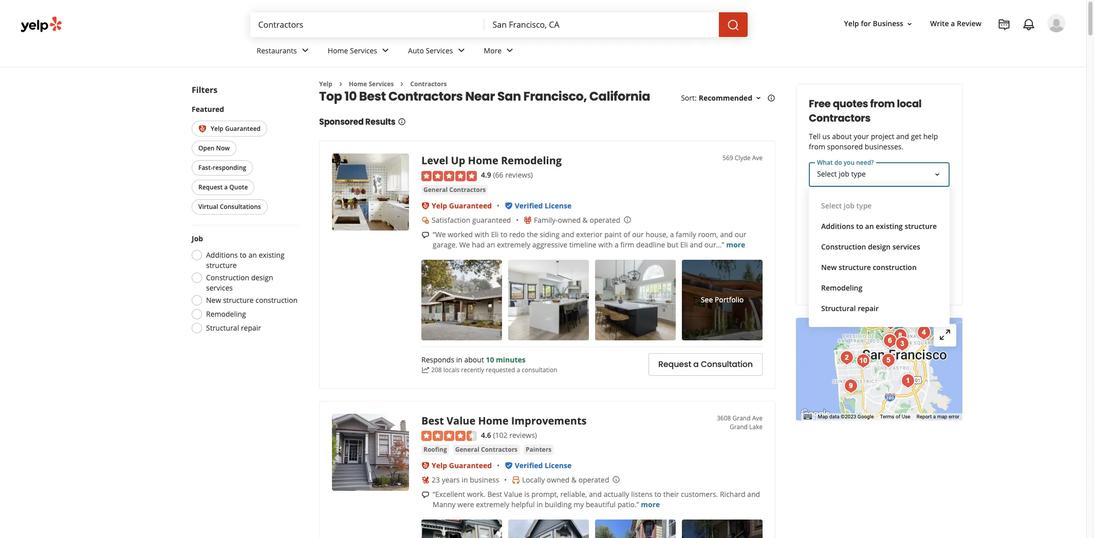 Task type: locate. For each thing, give the bounding box(es) containing it.
grand right 3608
[[733, 414, 751, 423]]

an down need
[[865, 222, 874, 231]]

request for request a consultation
[[658, 359, 691, 371]]

richard
[[720, 490, 746, 500]]

2 vertical spatial yelp guaranteed button
[[432, 461, 492, 471]]

to down the consultations at the left of page
[[240, 251, 247, 260]]

sponsored
[[319, 116, 364, 128]]

need
[[864, 206, 881, 215]]

2 16 speech v2 image from the top
[[422, 491, 430, 500]]

1 vertical spatial verified
[[515, 461, 543, 471]]

1 license from the top
[[545, 201, 572, 211]]

home
[[328, 46, 348, 55], [349, 80, 367, 88], [468, 154, 498, 168], [478, 414, 509, 428]]

verified license button for remodeling
[[515, 201, 572, 211]]

1 horizontal spatial structural repair
[[821, 304, 879, 314]]

design
[[868, 242, 891, 252], [251, 273, 273, 283]]

projects image
[[998, 19, 1011, 31]]

10
[[345, 88, 357, 105], [486, 355, 494, 365]]

for
[[861, 19, 871, 29]]

home services down the find text field
[[328, 46, 377, 55]]

guaranteed
[[225, 124, 261, 133], [449, 201, 492, 211], [449, 461, 492, 471]]

1 vertical spatial existing
[[259, 251, 285, 260]]

1 horizontal spatial construction design services
[[821, 242, 921, 252]]

more link down listens
[[641, 500, 660, 510]]

(66
[[493, 170, 504, 180]]

0 vertical spatial more
[[726, 240, 745, 250]]

0 vertical spatial structural repair
[[821, 304, 879, 314]]

open
[[198, 144, 215, 153]]

1 horizontal spatial existing
[[876, 222, 903, 231]]

general contractors link down the 4.6
[[453, 445, 520, 456]]

info icon image
[[624, 216, 632, 224], [624, 216, 632, 224], [612, 476, 621, 484], [612, 476, 621, 484]]

owned up 'prompt,'
[[547, 476, 570, 485]]

in
[[456, 355, 463, 365], [462, 476, 468, 485], [537, 500, 543, 510]]

16 chevron down v2 image
[[906, 20, 914, 28]]

1 vertical spatial best
[[422, 414, 444, 428]]

1 vertical spatial home services link
[[349, 80, 394, 88]]

type
[[857, 201, 872, 211]]

services inside "link"
[[426, 46, 453, 55]]

value up 4.6 star rating image
[[447, 414, 476, 428]]

us
[[823, 132, 830, 141]]

16 chevron right v2 image
[[398, 80, 406, 88]]

yelp left for
[[844, 19, 859, 29]]

extremely down redo
[[497, 240, 531, 250]]

general down 4.6 star rating image
[[455, 446, 480, 455]]

repair inside structural repair button
[[858, 304, 879, 314]]

"excellent
[[433, 490, 465, 500]]

more right our…"
[[726, 240, 745, 250]]

1 horizontal spatial general
[[455, 446, 480, 455]]

2 vertical spatial guaranteed
[[449, 461, 492, 471]]

the
[[527, 230, 538, 239]]

best up 4.6 star rating image
[[422, 414, 444, 428]]

home services link for sort:
[[349, 80, 394, 88]]

yelp guaranteed up now
[[211, 124, 261, 133]]

0 vertical spatial guaranteed
[[225, 124, 261, 133]]

1 horizontal spatial best
[[422, 414, 444, 428]]

2 24 chevron down v2 image from the left
[[379, 44, 392, 57]]

a inside button
[[693, 359, 699, 371]]

remodeling
[[501, 154, 562, 168], [821, 283, 863, 293], [206, 310, 246, 319]]

1 horizontal spatial new structure construction
[[821, 263, 917, 272]]

verified up 16 family owned v2 image
[[515, 201, 543, 211]]

general contractors button down the 4.6
[[453, 445, 520, 456]]

request for request a quote
[[198, 183, 223, 192]]

verified license down painters link
[[515, 461, 572, 471]]

0 vertical spatial about
[[832, 132, 852, 141]]

structural repair inside option group
[[206, 324, 261, 333]]

license up "family-" at the top
[[545, 201, 572, 211]]

1 vertical spatial structural
[[206, 324, 239, 333]]

verified license button up "family-" at the top
[[515, 201, 572, 211]]

0 horizontal spatial &
[[572, 476, 577, 485]]

owned
[[558, 215, 581, 225], [547, 476, 570, 485]]

grand
[[733, 414, 751, 423], [730, 423, 748, 432]]

value
[[447, 414, 476, 428], [504, 490, 523, 500]]

reviews) right (66
[[505, 170, 533, 180]]

license up locally owned & operated
[[545, 461, 572, 471]]

with up had
[[475, 230, 489, 239]]

painters link
[[524, 445, 554, 456]]

2 horizontal spatial remodeling
[[821, 283, 863, 293]]

1 verified from the top
[[515, 201, 543, 211]]

1 24 chevron down v2 image from the left
[[299, 44, 311, 57]]

construction design services inside button
[[821, 242, 921, 252]]

write a review
[[930, 19, 982, 29]]

2 verified from the top
[[515, 461, 543, 471]]

additions down when
[[821, 222, 854, 231]]

2 horizontal spatial 24 chevron down v2 image
[[504, 44, 516, 57]]

were
[[458, 500, 474, 510]]

yelp guaranteed up satisfaction guaranteed
[[432, 201, 492, 211]]

ave right 3608
[[752, 414, 763, 423]]

0 vertical spatial construction
[[821, 242, 866, 252]]

best inside "excellent work. best value is prompt, reliable, and actually listens to their customers. richard and manny were extremely helpful in building my beautiful patio."
[[488, 490, 502, 500]]

1 horizontal spatial our
[[735, 230, 747, 239]]

2 vertical spatial an
[[249, 251, 257, 260]]

1 vertical spatial remodeling
[[821, 283, 863, 293]]

verified license button down painters link
[[515, 461, 572, 471]]

responds
[[422, 355, 454, 365]]

2 license from the top
[[545, 461, 572, 471]]

customers.
[[681, 490, 718, 500]]

yelp guaranteed up 23 years in business
[[432, 461, 492, 471]]

0 vertical spatial &
[[583, 215, 588, 225]]

2 vertical spatial yelp guaranteed
[[432, 461, 492, 471]]

0 vertical spatial in
[[456, 355, 463, 365]]

16 years in business v2 image
[[422, 477, 430, 485]]

0 vertical spatial general
[[424, 185, 448, 194]]

general contractors down the 4.6
[[455, 446, 518, 455]]

1 horizontal spatial eli
[[680, 240, 688, 250]]

about up sponsored
[[832, 132, 852, 141]]

house,
[[646, 230, 668, 239]]

1 vertical spatial verified license
[[515, 461, 572, 471]]

an
[[865, 222, 874, 231], [487, 240, 495, 250], [249, 251, 257, 260]]

eli down "guaranteed" at the left top
[[491, 230, 499, 239]]

0 vertical spatial value
[[447, 414, 476, 428]]

job
[[844, 201, 855, 211]]

a left quote
[[224, 183, 228, 192]]

you
[[844, 158, 855, 167], [849, 206, 862, 215]]

0 horizontal spatial 24 chevron down v2 image
[[299, 44, 311, 57]]

timeline
[[569, 240, 597, 250]]

to inside ""we worked with eli to redo the siding and exterior paint of our house, a family room, and our garage. we had an extremely aggressive timeline with a firm deadline but eli and our…""
[[501, 230, 508, 239]]

ave inside "3608 grand ave grand lake"
[[752, 414, 763, 423]]

services down the find text field
[[350, 46, 377, 55]]

yelp guaranteed button
[[192, 121, 267, 137], [432, 201, 492, 211], [432, 461, 492, 471]]

operated
[[590, 215, 621, 225], [579, 476, 609, 485]]

home up 4.9
[[468, 154, 498, 168]]

painters button
[[524, 445, 554, 456]]

1 horizontal spatial more
[[726, 240, 745, 250]]

24 chevron down v2 image for home services
[[379, 44, 392, 57]]

10 up 208 locals recently requested a consultation on the bottom of the page
[[486, 355, 494, 365]]

0 vertical spatial construction design services
[[821, 242, 921, 252]]

do right what at the right
[[835, 158, 842, 167]]

to left their
[[655, 490, 662, 500]]

need?
[[856, 158, 874, 167]]

license
[[545, 201, 572, 211], [545, 461, 572, 471]]

listens
[[631, 490, 653, 500]]

0 vertical spatial structural
[[821, 304, 856, 314]]

24 chevron down v2 image
[[299, 44, 311, 57], [379, 44, 392, 57], [504, 44, 516, 57]]

enter zip code
[[817, 242, 866, 251]]

structural inside button
[[821, 304, 856, 314]]

services
[[350, 46, 377, 55], [426, 46, 453, 55], [369, 80, 394, 88]]

1 horizontal spatial about
[[832, 132, 852, 141]]

best for top
[[359, 88, 386, 105]]

0 vertical spatial do
[[835, 158, 842, 167]]

0 vertical spatial license
[[545, 201, 572, 211]]

filters
[[192, 84, 218, 96]]

more for best value home improvements
[[641, 500, 660, 510]]

None search field
[[250, 12, 750, 37]]

16 info v2 image right results
[[398, 118, 406, 126]]

1 horizontal spatial 24 chevron down v2 image
[[379, 44, 392, 57]]

an inside option group
[[249, 251, 257, 260]]

1 horizontal spatial construction
[[821, 242, 866, 252]]

1 vertical spatial an
[[487, 240, 495, 250]]

you left need
[[849, 206, 862, 215]]

construction inside button
[[873, 263, 917, 272]]

general contractors down the 4.9 star rating image
[[424, 185, 486, 194]]

1 16 speech v2 image from the top
[[422, 231, 430, 239]]

16 speech v2 image
[[422, 231, 430, 239], [422, 491, 430, 500]]

16 verified v2 image
[[505, 202, 513, 210]]

general contractors link
[[422, 185, 488, 195], [453, 445, 520, 456]]

0 vertical spatial design
[[868, 242, 891, 252]]

16 verified v2 image
[[505, 462, 513, 470]]

1 horizontal spatial new
[[821, 263, 837, 272]]

1 vertical spatial operated
[[579, 476, 609, 485]]

their
[[663, 490, 679, 500]]

1 vertical spatial more
[[641, 500, 660, 510]]

guaranteed for best
[[449, 461, 492, 471]]

1 ave from the top
[[752, 154, 763, 163]]

services left 24 chevron down v2 image
[[426, 46, 453, 55]]

guaranteed up satisfaction guaranteed
[[449, 201, 492, 211]]

4.9 (66 reviews)
[[481, 170, 533, 180]]

see portfolio link
[[682, 260, 763, 341]]

home services link down the find field
[[320, 37, 400, 67]]

1 vertical spatial license
[[545, 461, 572, 471]]

2 none field from the left
[[493, 19, 711, 30]]

24 chevron down v2 image for restaurants
[[299, 44, 311, 57]]

extremely inside ""we worked with eli to redo the siding and exterior paint of our house, a family room, and our garage. we had an extremely aggressive timeline with a firm deadline but eli and our…""
[[497, 240, 531, 250]]

what
[[817, 158, 833, 167]]

more link right our…"
[[726, 240, 745, 250]]

None field
[[258, 19, 476, 30], [493, 19, 711, 30]]

yelp right 16 yelp guaranteed v2 'image'
[[211, 124, 224, 133]]

208
[[431, 366, 442, 375]]

and right "richard"
[[747, 490, 760, 500]]

0 vertical spatial from
[[870, 97, 895, 111]]

1 horizontal spatial an
[[487, 240, 495, 250]]

do right when
[[839, 206, 847, 215]]

reviews) for improvements
[[510, 431, 537, 440]]

new structure construction inside option group
[[206, 296, 298, 306]]

yelp guaranteed button up now
[[192, 121, 267, 137]]

24 chevron down v2 image right "more"
[[504, 44, 516, 57]]

24 chevron down v2 image for more
[[504, 44, 516, 57]]

of
[[624, 230, 630, 239]]

extremely down work.
[[476, 500, 510, 510]]

about up recently
[[464, 355, 484, 365]]

0 horizontal spatial new
[[206, 296, 221, 306]]

services inside option group
[[206, 283, 233, 293]]

recommended button
[[699, 93, 763, 103]]

0 vertical spatial eli
[[491, 230, 499, 239]]

0 vertical spatial request
[[198, 183, 223, 192]]

additions inside additions to an existing structure
[[206, 251, 238, 260]]

home up 16 chevron right v2 image
[[328, 46, 348, 55]]

0 vertical spatial operated
[[590, 215, 621, 225]]

best for "excellent
[[488, 490, 502, 500]]

16 trending v2 image
[[422, 367, 430, 375]]

an down the consultations at the left of page
[[249, 251, 257, 260]]

0 vertical spatial general contractors link
[[422, 185, 488, 195]]

0 vertical spatial additions to an existing structure
[[821, 222, 937, 231]]

1 vertical spatial construction design services
[[206, 273, 273, 293]]

review
[[957, 19, 982, 29]]

home services link left 16 chevron right v2 icon
[[349, 80, 394, 88]]

verified license button for improvements
[[515, 461, 572, 471]]

yelp
[[844, 19, 859, 29], [319, 80, 333, 88], [211, 124, 224, 133], [432, 201, 447, 211], [432, 461, 447, 471]]

0 horizontal spatial request
[[198, 183, 223, 192]]

16 speech v2 image left the "we
[[422, 231, 430, 239]]

do for what
[[835, 158, 842, 167]]

and up beautiful
[[589, 490, 602, 500]]

ave for 3608 grand ave grand lake
[[752, 414, 763, 423]]

1 vertical spatial 16 speech v2 image
[[422, 491, 430, 500]]

option group
[[189, 234, 299, 337]]

4.6 star rating image
[[422, 431, 477, 442]]

construction design services button
[[817, 237, 942, 258]]

1 vertical spatial yelp guaranteed button
[[432, 201, 492, 211]]

request a quote button
[[192, 180, 255, 196]]

yelp guaranteed inside featured group
[[211, 124, 261, 133]]

yelp guaranteed button up 23 years in business
[[432, 461, 492, 471]]

businesses.
[[865, 142, 904, 152]]

1 vertical spatial design
[[251, 273, 273, 283]]

construction inside option group
[[256, 296, 298, 306]]

our right room,
[[735, 230, 747, 239]]

request inside button
[[198, 183, 223, 192]]

iconyelpguaranteedbadgesmall image
[[422, 202, 430, 210], [422, 202, 430, 210], [422, 462, 430, 470], [422, 462, 430, 470]]

yelp up '23'
[[432, 461, 447, 471]]

0 horizontal spatial an
[[249, 251, 257, 260]]

you left need?
[[844, 158, 855, 167]]

1 vertical spatial yelp guaranteed
[[432, 201, 492, 211]]

roofing link
[[422, 445, 449, 456]]

tell us about your project and get help from sponsored businesses.
[[809, 132, 938, 152]]

contractors right 16 chevron right v2 icon
[[410, 80, 447, 88]]

construction
[[873, 263, 917, 272], [256, 296, 298, 306]]

new
[[821, 263, 837, 272], [206, 296, 221, 306]]

eli down 'family'
[[680, 240, 688, 250]]

more down listens
[[641, 500, 660, 510]]

0 horizontal spatial more
[[641, 500, 660, 510]]

1 horizontal spatial none field
[[493, 19, 711, 30]]

satisfaction guaranteed
[[432, 215, 511, 225]]

tell
[[809, 132, 821, 141]]

request inside button
[[658, 359, 691, 371]]

repair
[[858, 304, 879, 314], [241, 324, 261, 333]]

2 verified license button from the top
[[515, 461, 572, 471]]

our
[[632, 230, 644, 239], [735, 230, 747, 239]]

sponsored
[[827, 142, 863, 152]]

local
[[897, 97, 922, 111]]

ave right clyde
[[752, 154, 763, 163]]

1 verified license from the top
[[515, 201, 572, 211]]

23 years in business
[[432, 476, 499, 485]]

1 vertical spatial construction
[[256, 296, 298, 306]]

additions inside button
[[821, 222, 854, 231]]

general
[[424, 185, 448, 194], [455, 446, 480, 455]]

my
[[574, 500, 584, 510]]

in inside "excellent work. best value is prompt, reliable, and actually listens to their customers. richard and manny were extremely helpful in building my beautiful patio."
[[537, 500, 543, 510]]

deadline
[[636, 240, 665, 250]]

a left firm
[[615, 240, 619, 250]]

4.9 star rating image
[[422, 171, 477, 181]]

our right of
[[632, 230, 644, 239]]

contractors up us
[[809, 111, 871, 125]]

and left the get
[[897, 132, 909, 141]]

best up results
[[359, 88, 386, 105]]

yelp inside yelp for business button
[[844, 19, 859, 29]]

additions to an existing structure inside button
[[821, 222, 937, 231]]

owned for best value home improvements
[[547, 476, 570, 485]]

contractors link
[[410, 80, 447, 88]]

1 horizontal spatial 10
[[486, 355, 494, 365]]

about for us
[[832, 132, 852, 141]]

extremely inside "excellent work. best value is prompt, reliable, and actually listens to their customers. richard and manny were extremely helpful in building my beautiful patio."
[[476, 500, 510, 510]]

business
[[470, 476, 499, 485]]

24 chevron down v2 image right restaurants
[[299, 44, 311, 57]]

1 horizontal spatial with
[[599, 240, 613, 250]]

3 24 chevron down v2 image from the left
[[504, 44, 516, 57]]

16 info v2 image
[[767, 94, 776, 102], [398, 118, 406, 126]]

1 horizontal spatial construction
[[873, 263, 917, 272]]

contractors inside free quotes from local contractors
[[809, 111, 871, 125]]

in down 'prompt,'
[[537, 500, 543, 510]]

1 vertical spatial owned
[[547, 476, 570, 485]]

verified license for improvements
[[515, 461, 572, 471]]

1 horizontal spatial from
[[870, 97, 895, 111]]

1 vertical spatial reviews)
[[510, 431, 537, 440]]

16 info v2 image right 16 chevron down v2 image
[[767, 94, 776, 102]]

1 horizontal spatial more link
[[726, 240, 745, 250]]

project
[[871, 132, 895, 141]]

0 horizontal spatial from
[[809, 142, 826, 152]]

569 clyde ave
[[723, 154, 763, 163]]

1 vertical spatial 16 info v2 image
[[398, 118, 406, 126]]

more for level up home remodeling
[[726, 240, 745, 250]]

business
[[873, 19, 904, 29]]

new structure construction button
[[817, 258, 942, 278]]

24 chevron down v2 image inside more link
[[504, 44, 516, 57]]

portfolio
[[715, 295, 744, 305]]

2 ave from the top
[[752, 414, 763, 423]]

from left local
[[870, 97, 895, 111]]

1 vertical spatial request
[[658, 359, 691, 371]]

from down the tell
[[809, 142, 826, 152]]

0 horizontal spatial additions to an existing structure
[[206, 251, 285, 271]]

& up exterior
[[583, 215, 588, 225]]

0 vertical spatial an
[[865, 222, 874, 231]]

owned up "siding"
[[558, 215, 581, 225]]

24 chevron down v2 image inside home services link
[[379, 44, 392, 57]]

1 vertical spatial general contractors
[[455, 446, 518, 455]]

reviews) up painters
[[510, 431, 537, 440]]

get started button
[[809, 270, 950, 293]]

write a review link
[[926, 15, 986, 33]]

code
[[849, 242, 866, 251]]

about
[[832, 132, 852, 141], [464, 355, 484, 365]]

0 vertical spatial owned
[[558, 215, 581, 225]]

general contractors
[[424, 185, 486, 194], [455, 446, 518, 455]]

new inside option group
[[206, 296, 221, 306]]

value left "is" at the bottom left
[[504, 490, 523, 500]]

your
[[854, 132, 869, 141]]

2 verified license from the top
[[515, 461, 572, 471]]

0 vertical spatial verified license
[[515, 201, 572, 211]]

0 horizontal spatial 16 info v2 image
[[398, 118, 406, 126]]

virtual
[[198, 203, 218, 211]]

16 speech v2 image down 16 years in business v2 icon
[[422, 491, 430, 500]]

to down when do you need it?
[[856, 222, 864, 231]]

1 vertical spatial additions
[[206, 251, 238, 260]]

an right had
[[487, 240, 495, 250]]

see portfolio
[[701, 295, 744, 305]]

24 chevron down v2 image inside restaurants link
[[299, 44, 311, 57]]

1 vertical spatial more link
[[641, 500, 660, 510]]

1 vertical spatial verified license button
[[515, 461, 572, 471]]

10 right "top"
[[345, 88, 357, 105]]

1 verified license button from the top
[[515, 201, 572, 211]]

0 horizontal spatial construction design services
[[206, 273, 273, 293]]

1 horizontal spatial services
[[893, 242, 921, 252]]

0 vertical spatial home services
[[328, 46, 377, 55]]

operated for level up home remodeling
[[590, 215, 621, 225]]

additions down virtual consultations button
[[206, 251, 238, 260]]

yelp guaranteed button up satisfaction guaranteed
[[432, 201, 492, 211]]

to left redo
[[501, 230, 508, 239]]

existing
[[876, 222, 903, 231], [259, 251, 285, 260]]

business categories element
[[249, 37, 1066, 67]]

ave for 569 clyde ave
[[752, 154, 763, 163]]

and up our…"
[[720, 230, 733, 239]]

remodeling inside option group
[[206, 310, 246, 319]]

with down paint at the top right of page
[[599, 240, 613, 250]]

0 vertical spatial ave
[[752, 154, 763, 163]]

0 vertical spatial verified license button
[[515, 201, 572, 211]]

about for in
[[464, 355, 484, 365]]

0 horizontal spatial repair
[[241, 324, 261, 333]]

value inside "excellent work. best value is prompt, reliable, and actually listens to their customers. richard and manny were extremely helpful in building my beautiful patio."
[[504, 490, 523, 500]]

1 none field from the left
[[258, 19, 476, 30]]

1 horizontal spatial request
[[658, 359, 691, 371]]

1 vertical spatial additions to an existing structure
[[206, 251, 285, 271]]

general contractors button down the 4.9 star rating image
[[422, 185, 488, 195]]

0 vertical spatial extremely
[[497, 240, 531, 250]]

but
[[667, 240, 679, 250]]

about inside tell us about your project and get help from sponsored businesses.
[[832, 132, 852, 141]]

level up home remodeling
[[422, 154, 562, 168]]

  text field
[[809, 234, 950, 259]]



Task type: vqa. For each thing, say whether or not it's contained in the screenshot.
Italian button to the left
no



Task type: describe. For each thing, give the bounding box(es) containing it.
exterior
[[576, 230, 603, 239]]

0 vertical spatial general contractors button
[[422, 185, 488, 195]]

we
[[459, 240, 470, 250]]

design inside construction design services
[[251, 273, 273, 283]]

auto services
[[408, 46, 453, 55]]

select job type
[[821, 201, 872, 211]]

enter
[[817, 242, 835, 251]]

3608
[[717, 414, 731, 423]]

contractors down (102
[[481, 446, 518, 455]]

request a consultation
[[658, 359, 753, 371]]

featured group
[[190, 104, 299, 217]]

0 horizontal spatial with
[[475, 230, 489, 239]]

0 horizontal spatial value
[[447, 414, 476, 428]]

and inside tell us about your project and get help from sponsored businesses.
[[897, 132, 909, 141]]

home right 16 chevron right v2 image
[[349, 80, 367, 88]]

repair inside option group
[[241, 324, 261, 333]]

yelp for business
[[844, 19, 904, 29]]

zip
[[837, 242, 848, 251]]

1 our from the left
[[632, 230, 644, 239]]

Find text field
[[258, 19, 476, 30]]

notifications image
[[1023, 19, 1035, 31]]

0 vertical spatial yelp guaranteed button
[[192, 121, 267, 137]]

siding
[[540, 230, 560, 239]]

16 family owned v2 image
[[524, 216, 532, 224]]

"we
[[433, 230, 446, 239]]

a down 'minutes'
[[517, 366, 520, 375]]

requested
[[486, 366, 515, 375]]

new inside button
[[821, 263, 837, 272]]

firm
[[621, 240, 635, 250]]

years
[[442, 476, 460, 485]]

maria w. image
[[1048, 14, 1066, 32]]

guaranteed
[[472, 215, 511, 225]]

remodeling inside button
[[821, 283, 863, 293]]

free
[[809, 97, 831, 111]]

yelp guaranteed button for best
[[432, 461, 492, 471]]

recently
[[461, 366, 484, 375]]

to inside button
[[856, 222, 864, 231]]

1 vertical spatial general contractors link
[[453, 445, 520, 456]]

started
[[873, 276, 902, 288]]

license for level up home remodeling
[[545, 201, 572, 211]]

more
[[484, 46, 502, 55]]

more link for level up home remodeling
[[726, 240, 745, 250]]

san
[[497, 88, 521, 105]]

california
[[589, 88, 650, 105]]

yelp left 16 chevron right v2 image
[[319, 80, 333, 88]]

verified for remodeling
[[515, 201, 543, 211]]

helpful
[[512, 500, 535, 510]]

you for need
[[849, 206, 862, 215]]

yelp guaranteed for level
[[432, 201, 492, 211]]

up
[[451, 154, 465, 168]]

open now
[[198, 144, 230, 153]]

minutes
[[496, 355, 526, 365]]

room,
[[698, 230, 718, 239]]

2 our from the left
[[735, 230, 747, 239]]

from inside free quotes from local contractors
[[870, 97, 895, 111]]

a up but
[[670, 230, 674, 239]]

search image
[[727, 19, 739, 31]]

home inside business categories element
[[328, 46, 348, 55]]

locals
[[444, 366, 460, 375]]

consultations
[[220, 203, 261, 211]]

16 speech v2 image for level up home remodeling
[[422, 231, 430, 239]]

1 vertical spatial with
[[599, 240, 613, 250]]

home up (102
[[478, 414, 509, 428]]

family-
[[534, 215, 558, 225]]

an inside button
[[865, 222, 874, 231]]

4.9
[[481, 170, 491, 180]]

a right write
[[951, 19, 955, 29]]

auto
[[408, 46, 424, 55]]

23
[[432, 476, 440, 485]]

more link
[[476, 37, 524, 67]]

(102
[[493, 431, 508, 440]]

from inside tell us about your project and get help from sponsored businesses.
[[809, 142, 826, 152]]

0 horizontal spatial 10
[[345, 88, 357, 105]]

1 vertical spatial construction
[[206, 273, 249, 283]]

responds in about 10 minutes
[[422, 355, 526, 365]]

"we worked with eli to redo the siding and exterior paint of our house, a family room, and our garage. we had an extremely aggressive timeline with a firm deadline but eli and our…"
[[433, 230, 747, 250]]

roofing button
[[422, 445, 449, 456]]

construction inside button
[[821, 242, 866, 252]]

you for need?
[[844, 158, 855, 167]]

1 vertical spatial in
[[462, 476, 468, 485]]

and down family-owned & operated
[[562, 230, 574, 239]]

structural repair button
[[817, 299, 942, 319]]

16 satisfactions guaranteed v2 image
[[422, 216, 430, 224]]

0 vertical spatial 16 info v2 image
[[767, 94, 776, 102]]

an inside ""we worked with eli to redo the siding and exterior paint of our house, a family room, and our garage. we had an extremely aggressive timeline with a firm deadline but eli and our…""
[[487, 240, 495, 250]]

featured
[[192, 104, 224, 114]]

virtual consultations
[[198, 203, 261, 211]]

0 horizontal spatial existing
[[259, 251, 285, 260]]

operated for best value home improvements
[[579, 476, 609, 485]]

quote
[[229, 183, 248, 192]]

do for when
[[839, 206, 847, 215]]

grand left lake
[[730, 423, 748, 432]]

4.6
[[481, 431, 491, 440]]

3608 grand ave grand lake
[[717, 414, 763, 432]]

get
[[857, 276, 871, 288]]

verified license for remodeling
[[515, 201, 572, 211]]

request a consultation button
[[649, 354, 763, 376]]

see
[[701, 295, 713, 305]]

home services inside business categories element
[[328, 46, 377, 55]]

contractors down the 4.9 star rating image
[[449, 185, 486, 194]]

general for the top general contractors link
[[424, 185, 448, 194]]

services inside button
[[893, 242, 921, 252]]

francisco,
[[523, 88, 587, 105]]

remodeling button
[[817, 278, 942, 299]]

reliable,
[[561, 490, 587, 500]]

16 speech v2 image for best value home improvements
[[422, 491, 430, 500]]

fast-
[[198, 164, 213, 172]]

get
[[911, 132, 922, 141]]

locally
[[522, 476, 545, 485]]

16 locally owned v2 image
[[512, 477, 520, 485]]

restaurants link
[[249, 37, 320, 67]]

16 chevron right v2 image
[[337, 80, 345, 88]]

services left 16 chevron right v2 icon
[[369, 80, 394, 88]]

yelp up "satisfaction"
[[432, 201, 447, 211]]

virtual consultations button
[[192, 200, 268, 215]]

structural inside option group
[[206, 324, 239, 333]]

structure inside additions to an existing structure
[[206, 261, 237, 271]]

level up home remodeling link
[[422, 154, 562, 168]]

prompt,
[[532, 490, 559, 500]]

lake
[[749, 423, 763, 432]]

& for level up home remodeling
[[583, 215, 588, 225]]

569
[[723, 154, 733, 163]]

208 locals recently requested a consultation
[[431, 366, 557, 375]]

1 vertical spatial general contractors button
[[453, 445, 520, 456]]

24 chevron down v2 image
[[455, 44, 468, 57]]

more link for best value home improvements
[[641, 500, 660, 510]]

construction design services inside option group
[[206, 273, 273, 293]]

guaranteed inside featured group
[[225, 124, 261, 133]]

a inside button
[[224, 183, 228, 192]]

yelp guaranteed button for level
[[432, 201, 492, 211]]

user actions element
[[836, 13, 1081, 76]]

license for best value home improvements
[[545, 461, 572, 471]]

16 chevron down v2 image
[[755, 94, 763, 102]]

guaranteed for level
[[449, 201, 492, 211]]

0 horizontal spatial eli
[[491, 230, 499, 239]]

new structure construction inside button
[[821, 263, 917, 272]]

0 vertical spatial general contractors
[[424, 185, 486, 194]]

home services link for free quotes from local contractors
[[320, 37, 400, 67]]

additions to an existing structure inside option group
[[206, 251, 285, 271]]

yelp guaranteed for best
[[432, 461, 492, 471]]

contractors down auto services "link"
[[388, 88, 463, 105]]

reviews) for remodeling
[[505, 170, 533, 180]]

none field the find
[[258, 19, 476, 30]]

general for bottom general contractors link
[[455, 446, 480, 455]]

results
[[365, 116, 396, 128]]

free quotes from local contractors
[[809, 97, 922, 125]]

help
[[924, 132, 938, 141]]

& for best value home improvements
[[572, 476, 577, 485]]

existing inside button
[[876, 222, 903, 231]]

owned for level up home remodeling
[[558, 215, 581, 225]]

none field near
[[493, 19, 711, 30]]

design inside button
[[868, 242, 891, 252]]

level
[[422, 154, 448, 168]]

request a quote
[[198, 183, 248, 192]]

is
[[524, 490, 530, 500]]

had
[[472, 240, 485, 250]]

structural repair inside button
[[821, 304, 879, 314]]

1 vertical spatial home services
[[349, 80, 394, 88]]

select job type button
[[817, 196, 942, 216]]

consultation
[[701, 359, 753, 371]]

option group containing job
[[189, 234, 299, 337]]

work.
[[467, 490, 486, 500]]

actually
[[604, 490, 629, 500]]

verified for improvements
[[515, 461, 543, 471]]

sponsored results
[[319, 116, 396, 128]]

family-owned & operated
[[534, 215, 621, 225]]

Near text field
[[493, 19, 711, 30]]

to inside "excellent work. best value is prompt, reliable, and actually listens to their customers. richard and manny were extremely helpful in building my beautiful patio."
[[655, 490, 662, 500]]

16 yelp guaranteed v2 image
[[198, 125, 207, 133]]

clyde
[[735, 154, 751, 163]]

1 vertical spatial 10
[[486, 355, 494, 365]]

garage.
[[433, 240, 458, 250]]

responding
[[213, 164, 246, 172]]

when
[[817, 206, 837, 215]]

1 horizontal spatial remodeling
[[501, 154, 562, 168]]

yelp inside yelp guaranteed button
[[211, 124, 224, 133]]

redo
[[509, 230, 525, 239]]

best value home improvements
[[422, 414, 587, 428]]

improvements
[[511, 414, 587, 428]]

What do you need? field
[[809, 162, 950, 327]]

and down 'family'
[[690, 240, 703, 250]]

our…"
[[705, 240, 725, 250]]



